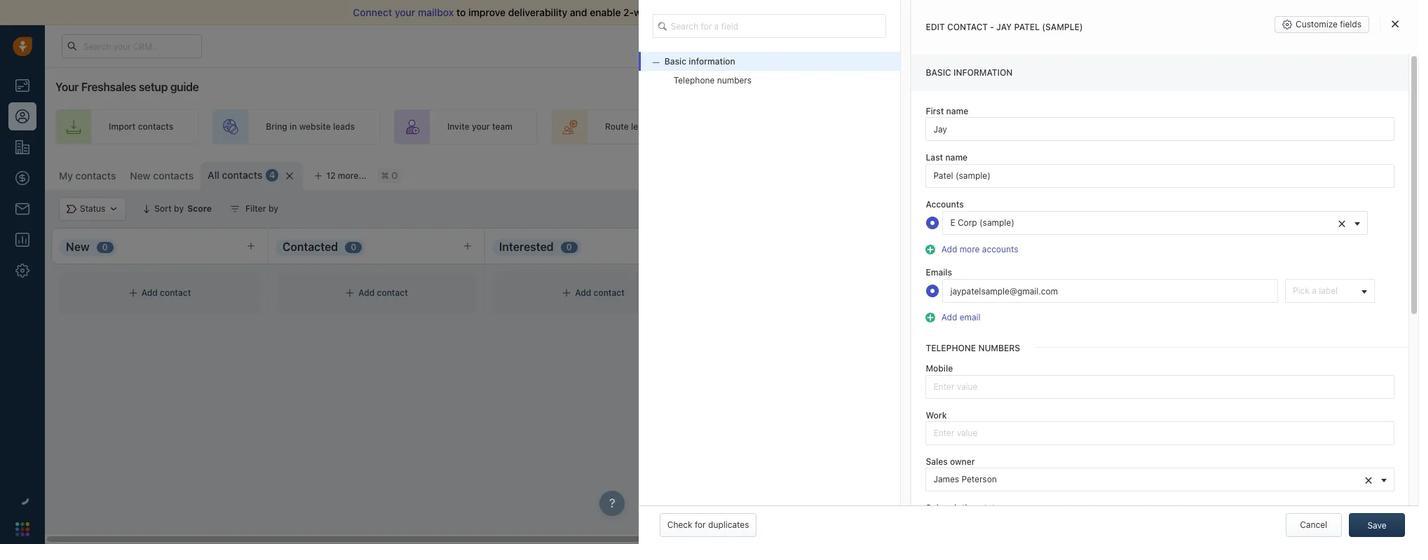 Task type: locate. For each thing, give the bounding box(es) containing it.
0 vertical spatial telephone numbers
[[674, 75, 752, 86]]

my contacts button
[[52, 162, 123, 190], [59, 170, 116, 182]]

telephone
[[674, 75, 715, 86], [926, 343, 976, 354]]

jane sampleton (sample)
[[966, 282, 1070, 292]]

contacts right my
[[75, 170, 116, 182]]

0 horizontal spatial basic
[[665, 56, 687, 67]]

none search field inside dialog
[[653, 14, 887, 38]]

team down 'basic information' "dropdown button"
[[686, 122, 706, 132]]

0 horizontal spatial telephone
[[674, 75, 715, 86]]

0 for new
[[102, 242, 108, 252]]

--
[[944, 326, 952, 337], [944, 423, 952, 433]]

0 vertical spatial name
[[946, 106, 969, 117]]

0 horizontal spatial numbers
[[717, 75, 752, 86]]

e corp (sample)
[[951, 217, 1015, 228]]

contact
[[947, 22, 988, 32]]

route leads to your team link
[[552, 109, 732, 144]]

1 note up owner
[[961, 442, 986, 453]]

numbers down basic information link
[[717, 75, 752, 86]]

basic information up first name
[[926, 67, 1013, 78]]

connect
[[353, 6, 392, 18]]

1 horizontal spatial to
[[655, 122, 663, 132]]

1 vertical spatial import
[[109, 122, 136, 132]]

0 horizontal spatial information
[[689, 56, 735, 67]]

note up owner
[[968, 442, 986, 453]]

1 vertical spatial name
[[946, 153, 968, 163]]

1
[[961, 345, 965, 356], [961, 442, 965, 453]]

contact
[[1374, 168, 1405, 179], [160, 288, 191, 298], [377, 288, 408, 298], [594, 288, 625, 298], [1265, 288, 1296, 298]]

Last name text field
[[926, 164, 1395, 188]]

1 vertical spatial telephone numbers
[[926, 343, 1020, 354]]

1 for jane sampleton (sample)
[[961, 345, 965, 356]]

1 -- from the top
[[944, 326, 952, 337]]

invite
[[447, 122, 470, 132]]

1 vertical spatial 1 note
[[961, 442, 986, 453]]

12
[[326, 170, 336, 181]]

0 vertical spatial new
[[130, 170, 151, 182]]

basic information button
[[653, 56, 735, 67]]

status
[[980, 503, 1005, 513]]

2 horizontal spatial 0
[[566, 242, 572, 252]]

telephone numbers down 'basic information' "dropdown button"
[[674, 75, 752, 86]]

your right route
[[666, 122, 684, 132]]

check for duplicates
[[667, 520, 749, 530]]

your left mailbox
[[395, 6, 415, 18]]

dialog
[[639, 0, 1419, 544]]

(sample) up 2
[[980, 217, 1015, 228]]

0 horizontal spatial leads
[[333, 122, 355, 132]]

0 vertical spatial import
[[789, 6, 820, 18]]

1 horizontal spatial 0
[[351, 242, 356, 252]]

add inside "button"
[[1356, 168, 1372, 179]]

0 horizontal spatial ×
[[1338, 214, 1346, 230]]

2 note from the top
[[968, 442, 986, 453]]

contacts for new
[[153, 170, 194, 182]]

filter by button
[[221, 197, 288, 221]]

qualified
[[943, 241, 990, 253]]

you
[[922, 6, 939, 18]]

2 leads from the left
[[631, 122, 653, 132]]

⌘
[[381, 171, 389, 181]]

add email link
[[938, 312, 981, 323]]

connect your mailbox link
[[353, 6, 457, 18]]

2-
[[624, 6, 634, 18]]

0 horizontal spatial import
[[109, 122, 136, 132]]

4
[[270, 170, 275, 181]]

leads right route
[[631, 122, 653, 132]]

1 horizontal spatial team
[[686, 122, 706, 132]]

data
[[885, 6, 906, 18]]

your right invite at the top left of the page
[[472, 122, 490, 132]]

1 leads from the left
[[333, 122, 355, 132]]

import down your freshsales setup guide
[[109, 122, 136, 132]]

contacts inside import contacts link
[[138, 122, 173, 132]]

None search field
[[653, 14, 887, 38]]

first name
[[926, 106, 969, 117]]

to right route
[[655, 122, 663, 132]]

1 vertical spatial new
[[66, 241, 90, 253]]

1 horizontal spatial new
[[130, 170, 151, 182]]

last
[[926, 153, 943, 163]]

Start typing... email field
[[943, 279, 1278, 303]]

basic down search icon
[[665, 56, 687, 67]]

-- down add email button
[[944, 326, 952, 337]]

0 vertical spatial 1
[[961, 345, 965, 356]]

0 horizontal spatial new
[[66, 241, 90, 253]]

container_wx8msf4aqz5i3rn1 image
[[128, 288, 138, 298], [345, 288, 355, 298], [562, 288, 572, 298], [977, 305, 987, 315]]

0 vertical spatial basic information
[[665, 56, 735, 67]]

1 horizontal spatial information
[[954, 67, 1013, 78]]

-- down work
[[944, 423, 952, 433]]

12 more... button
[[307, 166, 374, 186]]

0 vertical spatial basic
[[665, 56, 687, 67]]

1 vertical spatial 1
[[961, 442, 965, 453]]

× down add contact "button" in the right top of the page
[[1338, 214, 1346, 230]]

edit
[[926, 22, 945, 32]]

numbers up norda
[[979, 343, 1020, 354]]

Work text field
[[926, 421, 1395, 445]]

1 team from the left
[[492, 122, 513, 132]]

new contacts
[[130, 170, 194, 182]]

0 vertical spatial note
[[968, 345, 986, 356]]

james
[[934, 474, 959, 484]]

× for james peterson
[[1365, 471, 1373, 487]]

telephone up mobile in the bottom of the page
[[926, 343, 976, 354]]

1 up owner
[[961, 442, 965, 453]]

12 more...
[[326, 170, 367, 181]]

Search for a field text field
[[653, 14, 887, 38]]

leads right website
[[333, 122, 355, 132]]

× for e corp (sample)
[[1338, 214, 1346, 230]]

more
[[960, 244, 980, 254]]

import
[[789, 6, 820, 18], [109, 122, 136, 132]]

subscription status
[[926, 503, 1005, 513]]

first
[[926, 106, 944, 117]]

add more accounts link
[[938, 244, 1019, 254]]

work
[[926, 410, 947, 420]]

email right of
[[691, 6, 716, 18]]

(sample) down scratch.
[[1042, 22, 1083, 32]]

leads inside bring in website leads link
[[333, 122, 355, 132]]

1 vertical spatial basic information
[[926, 67, 1013, 78]]

new for new contacts
[[130, 170, 151, 182]]

1 vertical spatial numbers
[[979, 343, 1020, 354]]

so
[[908, 6, 919, 18]]

basic information
[[665, 56, 735, 67], [926, 67, 1013, 78]]

1 horizontal spatial basic information
[[926, 67, 1013, 78]]

edit contact - jay patel (sample)
[[926, 22, 1083, 32]]

3 0 from the left
[[566, 242, 572, 252]]

telephone down 'basic information' "dropdown button"
[[674, 75, 715, 86]]

team
[[492, 122, 513, 132], [686, 122, 706, 132]]

all contacts 4
[[208, 169, 275, 181]]

close image
[[1392, 20, 1399, 28]]

1 note for laura
[[961, 442, 986, 453]]

name right first
[[946, 106, 969, 117]]

telephone numbers down add email
[[926, 343, 1020, 354]]

import left all
[[789, 6, 820, 18]]

0 vertical spatial email
[[691, 6, 716, 18]]

basic up first
[[926, 67, 951, 78]]

contacts down setup
[[138, 122, 173, 132]]

to up jay
[[992, 6, 1002, 18]]

0 for interested
[[566, 242, 572, 252]]

team right invite at the top left of the page
[[492, 122, 513, 132]]

2 -- from the top
[[944, 423, 952, 433]]

team inside 'link'
[[492, 122, 513, 132]]

name for last name
[[946, 153, 968, 163]]

1 1 from the top
[[961, 345, 965, 356]]

(sample) right sampleton
[[1034, 282, 1070, 292]]

2 1 note from the top
[[961, 442, 986, 453]]

1 vertical spatial email
[[960, 312, 981, 323]]

dialog containing ×
[[639, 0, 1419, 544]]

1 horizontal spatial numbers
[[979, 343, 1020, 354]]

a
[[1312, 286, 1317, 296]]

to
[[457, 6, 466, 18], [992, 6, 1002, 18], [655, 122, 663, 132]]

0 vertical spatial --
[[944, 326, 952, 337]]

name right last
[[946, 153, 968, 163]]

0
[[102, 242, 108, 252], [351, 242, 356, 252], [566, 242, 572, 252]]

basic information down search icon
[[665, 56, 735, 67]]

1 vertical spatial telephone
[[926, 343, 976, 354]]

1 for laura norda (sample)
[[961, 442, 965, 453]]

0 vertical spatial telephone
[[674, 75, 715, 86]]

2 0 from the left
[[351, 242, 356, 252]]

new
[[130, 170, 151, 182], [66, 241, 90, 253]]

information down connect your mailbox to improve deliverability and enable 2-way sync of email conversations. import all your sales data so you don't have to start from scratch.
[[689, 56, 735, 67]]

1 note down add email
[[961, 345, 986, 356]]

add contact inside "button"
[[1356, 168, 1405, 179]]

name for first name
[[946, 106, 969, 117]]

and
[[570, 6, 587, 18]]

note down add email
[[968, 345, 986, 356]]

new contacts button
[[123, 162, 201, 190], [130, 170, 194, 182]]

laura
[[966, 382, 989, 392]]

james peterson
[[934, 474, 997, 484]]

1 vertical spatial basic
[[926, 67, 951, 78]]

0 horizontal spatial team
[[492, 122, 513, 132]]

1 note from the top
[[968, 345, 986, 356]]

1 horizontal spatial telephone
[[926, 343, 976, 354]]

owner
[[950, 456, 975, 467]]

improve
[[468, 6, 506, 18]]

2 1 from the top
[[961, 442, 965, 453]]

information
[[689, 56, 735, 67], [954, 67, 1013, 78]]

contacts right all
[[222, 169, 262, 181]]

0 horizontal spatial basic information
[[665, 56, 735, 67]]

× up save button
[[1365, 471, 1373, 487]]

51
[[944, 304, 956, 317]]

contacts for import
[[138, 122, 173, 132]]

1 horizontal spatial email
[[960, 312, 981, 323]]

to right mailbox
[[457, 6, 466, 18]]

email
[[691, 6, 716, 18], [960, 312, 981, 323]]

lost
[[1387, 241, 1410, 253]]

1 vertical spatial ×
[[1365, 471, 1373, 487]]

conversations.
[[718, 6, 786, 18]]

1 horizontal spatial ×
[[1365, 471, 1373, 487]]

bring
[[266, 122, 287, 132]]

leads inside route leads to your team link
[[631, 122, 653, 132]]

leads
[[333, 122, 355, 132], [631, 122, 653, 132]]

email right the 51
[[960, 312, 981, 323]]

contacts left all
[[153, 170, 194, 182]]

basic information inside basic information link
[[665, 56, 735, 67]]

0 vertical spatial ×
[[1338, 214, 1346, 230]]

fields
[[1340, 19, 1362, 29]]

0 vertical spatial 1 note
[[961, 345, 986, 356]]

pick a label button
[[1285, 279, 1375, 303]]

1 vertical spatial note
[[968, 442, 986, 453]]

1 1 note from the top
[[961, 345, 986, 356]]

add inside button
[[942, 244, 957, 254]]

laura norda (sample)
[[966, 382, 1054, 392]]

0 horizontal spatial 0
[[102, 242, 108, 252]]

numbers
[[717, 75, 752, 86], [979, 343, 1020, 354]]

×
[[1338, 214, 1346, 230], [1365, 471, 1373, 487]]

1 vertical spatial --
[[944, 423, 952, 433]]

name
[[946, 106, 969, 117], [946, 153, 968, 163]]

add email button
[[926, 311, 985, 324]]

don't
[[941, 6, 965, 18]]

sales
[[926, 456, 948, 467]]

(sample) right norda
[[1018, 382, 1054, 392]]

(sample) for jane sampleton (sample)
[[1034, 282, 1070, 292]]

o
[[391, 171, 398, 181]]

1 0 from the left
[[102, 242, 108, 252]]

2 team from the left
[[686, 122, 706, 132]]

1 down add email
[[961, 345, 965, 356]]

(sample) for laura norda (sample)
[[1018, 382, 1054, 392]]

-- for laura norda (sample)
[[944, 423, 952, 433]]

route
[[605, 122, 629, 132]]

1 horizontal spatial leads
[[631, 122, 653, 132]]

container_wx8msf4aqz5i3rn1 image
[[230, 204, 240, 214]]

information down contact at the right top
[[954, 67, 1013, 78]]

telephone numbers link
[[639, 71, 901, 90]]



Task type: describe. For each thing, give the bounding box(es) containing it.
contacts for all
[[222, 169, 262, 181]]

connect your mailbox to improve deliverability and enable 2-way sync of email conversations. import all your sales data so you don't have to start from scratch.
[[353, 6, 1091, 18]]

j image
[[944, 278, 961, 295]]

guide
[[170, 81, 199, 93]]

jay
[[997, 22, 1012, 32]]

setup
[[139, 81, 168, 93]]

customize fields
[[1296, 19, 1362, 29]]

mobile
[[926, 364, 953, 374]]

0 for contacted
[[351, 242, 356, 252]]

sampleton
[[988, 282, 1031, 292]]

accounts
[[982, 244, 1019, 254]]

my contacts
[[59, 170, 116, 182]]

label
[[1319, 286, 1338, 296]]

e
[[951, 217, 956, 228]]

deliverability
[[508, 6, 568, 18]]

interested
[[499, 241, 554, 253]]

subscription
[[926, 503, 977, 513]]

import contacts
[[109, 122, 173, 132]]

0 horizontal spatial telephone numbers
[[674, 75, 752, 86]]

l image
[[944, 379, 961, 396]]

Mobile text field
[[926, 375, 1395, 399]]

1 horizontal spatial basic
[[926, 67, 951, 78]]

Search your CRM... text field
[[62, 34, 202, 58]]

-- for jane sampleton (sample)
[[944, 326, 952, 337]]

your right all
[[835, 6, 856, 18]]

freshworks switcher image
[[15, 522, 29, 536]]

your
[[55, 81, 79, 93]]

check
[[667, 520, 693, 530]]

more...
[[338, 170, 367, 181]]

save
[[1368, 520, 1387, 531]]

pick
[[1293, 286, 1310, 296]]

scratch.
[[1053, 6, 1091, 18]]

1 horizontal spatial telephone numbers
[[926, 343, 1020, 354]]

in
[[290, 122, 297, 132]]

my
[[59, 170, 73, 182]]

jane
[[966, 282, 986, 292]]

bring in website leads link
[[213, 109, 380, 144]]

peterson
[[962, 474, 997, 484]]

0 horizontal spatial to
[[457, 6, 466, 18]]

note for laura
[[968, 442, 986, 453]]

import all your sales data link
[[789, 6, 908, 18]]

all contacts link
[[208, 168, 262, 182]]

sales owner
[[926, 456, 975, 467]]

have
[[968, 6, 990, 18]]

for
[[695, 520, 706, 530]]

0 horizontal spatial email
[[691, 6, 716, 18]]

mailbox
[[418, 6, 454, 18]]

⌘ o
[[381, 171, 398, 181]]

add inside button
[[942, 312, 957, 323]]

cancel button
[[1286, 513, 1342, 537]]

enable
[[590, 6, 621, 18]]

by
[[269, 203, 278, 214]]

contacted
[[283, 241, 338, 253]]

37
[[944, 403, 957, 415]]

jane sampleton (sample) link
[[966, 281, 1070, 293]]

all
[[208, 169, 219, 181]]

pick a label
[[1293, 286, 1338, 296]]

duplicates
[[708, 520, 749, 530]]

customize fields button
[[1275, 16, 1370, 33]]

last name
[[926, 153, 968, 163]]

email inside button
[[960, 312, 981, 323]]

1 note for jane
[[961, 345, 986, 356]]

sales
[[858, 6, 882, 18]]

patel
[[1014, 22, 1040, 32]]

your freshsales setup guide
[[55, 81, 199, 93]]

website
[[299, 122, 331, 132]]

add more accounts
[[942, 244, 1019, 254]]

(sample) for e corp (sample)
[[980, 217, 1015, 228]]

freshsales
[[81, 81, 136, 93]]

add email
[[942, 312, 981, 323]]

1 horizontal spatial import
[[789, 6, 820, 18]]

0 vertical spatial information
[[689, 56, 735, 67]]

your inside 'link'
[[472, 122, 490, 132]]

1 vertical spatial information
[[954, 67, 1013, 78]]

bring in website leads
[[266, 122, 355, 132]]

invite your team
[[447, 122, 513, 132]]

contacts for my
[[75, 170, 116, 182]]

route leads to your team
[[605, 122, 706, 132]]

filter
[[245, 203, 266, 214]]

2 horizontal spatial to
[[992, 6, 1002, 18]]

cancel
[[1300, 520, 1328, 530]]

accounts
[[926, 199, 964, 209]]

note for jane
[[968, 345, 986, 356]]

all
[[822, 6, 833, 18]]

contact inside add contact "button"
[[1374, 168, 1405, 179]]

First name text field
[[926, 117, 1395, 141]]

customize
[[1296, 19, 1338, 29]]

add contact button
[[1337, 162, 1412, 186]]

search image
[[658, 20, 672, 32]]

new for new
[[66, 241, 90, 253]]

0 vertical spatial numbers
[[717, 75, 752, 86]]

of
[[679, 6, 689, 18]]

corp
[[958, 217, 977, 228]]

save button
[[1349, 513, 1405, 537]]

sync
[[655, 6, 677, 18]]



Task type: vqa. For each thing, say whether or not it's contained in the screenshot.
Last name text box
yes



